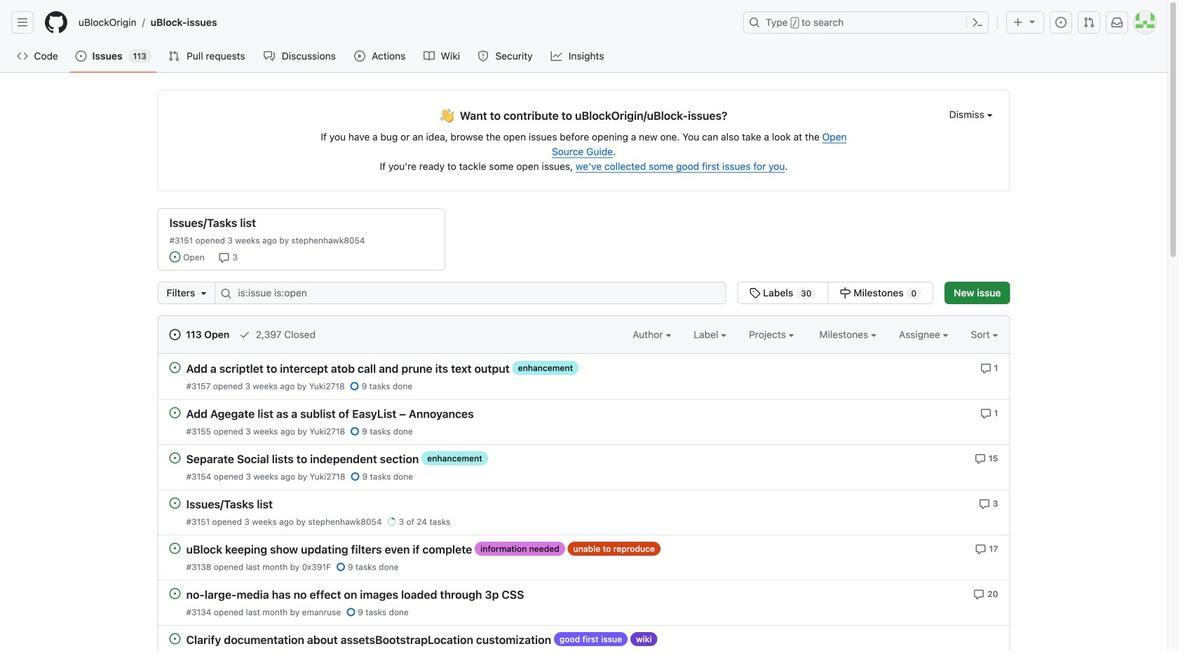 Task type: vqa. For each thing, say whether or not it's contained in the screenshot.
public
no



Task type: describe. For each thing, give the bounding box(es) containing it.
4 open issue image from the top
[[169, 543, 181, 554]]

2 open issue image from the top
[[169, 453, 181, 464]]

0 vertical spatial comment image
[[218, 252, 230, 264]]

check image
[[239, 329, 250, 340]]

Search all issues text field
[[215, 282, 726, 304]]

1 vertical spatial git pull request image
[[168, 50, 179, 62]]

1 open issue image from the top
[[169, 362, 181, 373]]

code image
[[17, 50, 28, 62]]

author image
[[666, 334, 671, 337]]

Issues search field
[[215, 282, 726, 304]]

5 open issue element from the top
[[169, 543, 181, 554]]

4 open issue element from the top
[[169, 498, 181, 509]]

triangle down image
[[198, 288, 209, 299]]

plus image
[[1013, 17, 1024, 28]]

homepage image
[[45, 11, 67, 34]]

command palette image
[[972, 17, 983, 28]]

label image
[[721, 334, 727, 337]]



Task type: locate. For each thing, give the bounding box(es) containing it.
book image
[[423, 50, 435, 62]]

0 vertical spatial open issue image
[[169, 407, 181, 419]]

search image
[[220, 288, 232, 299]]

0 vertical spatial git pull request image
[[1084, 17, 1095, 28]]

play image
[[354, 50, 365, 62]]

open issue element
[[169, 362, 181, 373], [169, 407, 181, 419], [169, 452, 181, 464], [169, 498, 181, 509], [169, 543, 181, 554], [169, 588, 181, 600], [169, 633, 181, 645]]

1 open issue image from the top
[[169, 407, 181, 419]]

shield image
[[478, 50, 489, 62]]

6 open issue element from the top
[[169, 588, 181, 600]]

open issue image
[[169, 362, 181, 373], [169, 453, 181, 464], [169, 498, 181, 509], [169, 543, 181, 554], [169, 634, 181, 645]]

open issue image
[[169, 407, 181, 419], [169, 588, 181, 600]]

3 open issue image from the top
[[169, 498, 181, 509]]

notifications image
[[1112, 17, 1123, 28]]

issue element
[[737, 282, 934, 304]]

1 horizontal spatial comment image
[[974, 589, 985, 601]]

1 open issue element from the top
[[169, 362, 181, 373]]

None search field
[[157, 282, 934, 304]]

2 open issue image from the top
[[169, 588, 181, 600]]

2 open issue element from the top
[[169, 407, 181, 419]]

0 horizontal spatial comment image
[[218, 252, 230, 264]]

list
[[73, 11, 735, 34]]

triangle down image
[[1027, 16, 1038, 27]]

issue opened image
[[1055, 17, 1067, 28], [75, 50, 87, 62], [169, 251, 181, 263], [169, 329, 181, 340]]

comment discussion image
[[264, 50, 275, 62]]

1 horizontal spatial git pull request image
[[1084, 17, 1095, 28]]

assignees image
[[943, 334, 949, 337]]

milestone image
[[840, 288, 851, 299]]

3 open issue element from the top
[[169, 452, 181, 464]]

graph image
[[551, 50, 562, 62]]

1 vertical spatial open issue image
[[169, 588, 181, 600]]

comment image
[[980, 363, 991, 374], [980, 408, 991, 420], [975, 454, 986, 465], [979, 499, 990, 510], [975, 544, 986, 555]]

0 horizontal spatial git pull request image
[[168, 50, 179, 62]]

comment image
[[218, 252, 230, 264], [974, 589, 985, 601]]

7 open issue element from the top
[[169, 633, 181, 645]]

1 vertical spatial comment image
[[974, 589, 985, 601]]

5 open issue image from the top
[[169, 634, 181, 645]]

tag image
[[749, 288, 761, 299]]

git pull request image
[[1084, 17, 1095, 28], [168, 50, 179, 62]]



